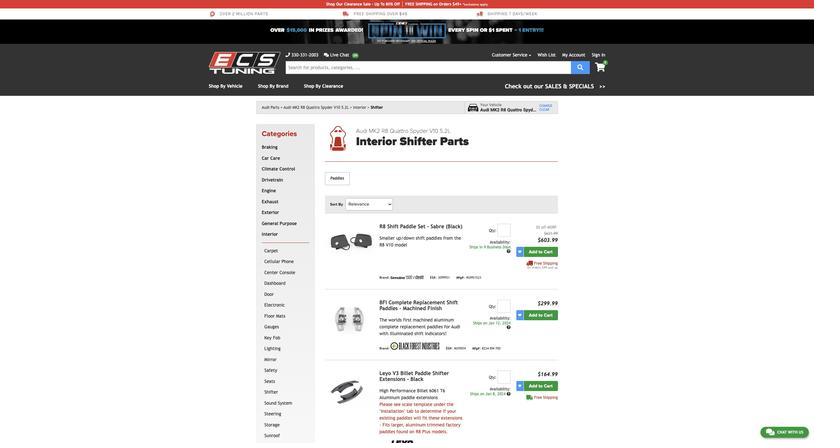 Task type: vqa. For each thing, say whether or not it's contained in the screenshot.
528i E39
no



Task type: locate. For each thing, give the bounding box(es) containing it.
on left 12,
[[483, 321, 488, 326]]

5.2l inside your vehicle audi mk2 r8 quattro spyder v10 5.2l
[[548, 107, 556, 113]]

will
[[414, 416, 421, 421]]

cart
[[544, 249, 553, 255], [544, 313, 553, 318], [544, 384, 553, 389]]

0 vertical spatial es#:
[[430, 276, 437, 280]]

paddle up up/down
[[400, 224, 417, 230]]

0 link
[[590, 60, 608, 73]]

1 vertical spatial with
[[788, 431, 798, 435]]

chat left "us"
[[778, 431, 787, 435]]

change link
[[540, 104, 553, 108]]

clearance up audi mk2 r8 quattro spyder v10 5.2l link
[[322, 84, 343, 89]]

0 vertical spatial ships
[[470, 245, 479, 250]]

0 vertical spatial add to cart
[[529, 249, 553, 255]]

0 vertical spatial brand:
[[380, 276, 390, 280]]

extensions up "template"
[[417, 395, 438, 401]]

ecs tuning 'spin to win' contest logo image
[[369, 22, 446, 38]]

r8
[[301, 105, 305, 110], [501, 107, 506, 113], [382, 127, 389, 135], [380, 224, 386, 230], [380, 242, 385, 248], [416, 429, 421, 435]]

0 horizontal spatial with
[[380, 331, 389, 336]]

1 vertical spatial ships
[[473, 321, 482, 326]]

0 vertical spatial cart
[[544, 249, 553, 255]]

add to wish list image
[[519, 250, 522, 254], [519, 314, 522, 317], [519, 385, 522, 388]]

free left and at right bottom
[[535, 261, 542, 266]]

mfg#: left 4s0951523
[[457, 276, 465, 280]]

to inside the high performance billet 6061 t6 aluminum paddle extensions please see scale template under the "installation" tab to determine if your existing paddles will fit these extensions - fits larger, aluminum trimmed factory paddles found on r8 plus models.
[[415, 409, 419, 414]]

12,
[[496, 321, 502, 326]]

ships for bfi complete replacement shift paddles - machined finish
[[473, 321, 482, 326]]

- left black
[[407, 376, 409, 383]]

1 add to wish list image from the top
[[519, 250, 522, 254]]

audi for audi mk2 r8 quattro spyder v10 5.2l interior shifter parts
[[356, 127, 368, 135]]

genuine volkswagen audi - corporate logo image
[[391, 276, 424, 279]]

paddles down the tab
[[397, 416, 413, 421]]

ships for leyo v3 billet paddle shifter extensions - black
[[470, 392, 479, 397]]

fits
[[383, 423, 390, 428]]

3 cart from the top
[[544, 384, 553, 389]]

leyo v3 billet paddle shifter extensions - black
[[380, 371, 449, 383]]

0 horizontal spatial mk2
[[293, 105, 300, 110]]

shop for shop by brand
[[258, 84, 268, 89]]

1 vertical spatial paddle
[[415, 371, 431, 377]]

free for free shipping
[[535, 396, 542, 400]]

paddle up 6061
[[415, 371, 431, 377]]

shift down r8 shift paddle set - sabre (black)
[[416, 236, 425, 241]]

1 horizontal spatial quattro
[[390, 127, 409, 135]]

my
[[563, 52, 568, 58]]

1 question circle image from the top
[[507, 250, 511, 254]]

to
[[539, 249, 543, 255], [539, 313, 543, 318], [539, 384, 543, 389], [415, 409, 419, 414]]

prizes
[[316, 27, 334, 33]]

2024 right 8,
[[498, 392, 506, 397]]

0 vertical spatial mfg#:
[[457, 276, 465, 280]]

$49 left and at right bottom
[[542, 266, 547, 269]]

see official rules link
[[412, 39, 436, 43]]

1 add to cart from the top
[[529, 249, 553, 255]]

2 add to wish list image from the top
[[519, 314, 522, 317]]

add to cart for $299.99
[[529, 313, 553, 318]]

clearance for by
[[322, 84, 343, 89]]

0 vertical spatial paddles
[[331, 176, 344, 181]]

1 horizontal spatial in
[[480, 245, 483, 250]]

comments image
[[324, 53, 329, 57], [766, 429, 775, 436]]

0 vertical spatial add
[[529, 249, 538, 255]]

1 horizontal spatial over
[[271, 27, 285, 33]]

0 vertical spatial aluminum
[[434, 318, 454, 323]]

over left $15,000
[[271, 27, 285, 33]]

1 horizontal spatial chat
[[778, 431, 787, 435]]

the right from
[[455, 236, 461, 241]]

330-331-2003 link
[[286, 52, 319, 59]]

exterior link
[[261, 208, 308, 218]]

by left brand
[[270, 84, 275, 89]]

shipping inside free shipping on orders $49 and up
[[544, 261, 558, 266]]

brand: left 'genuine volkswagen audi - corporate logo'
[[380, 276, 390, 280]]

es#4659054 - 8234-8w-700 - bfi complete replacement shift paddles - machined finish - the worlds first machined aluminum complete replacement paddles for audi with illuminated shift indicators! - black forest industries - audi image
[[325, 300, 375, 337]]

cart down $299.99
[[544, 313, 553, 318]]

1 vertical spatial vehicle
[[489, 103, 502, 107]]

1 vertical spatial aluminum
[[406, 423, 426, 428]]

shifter
[[371, 105, 383, 110], [400, 135, 437, 149], [433, 371, 449, 377], [265, 390, 278, 395]]

1 vertical spatial shift
[[415, 331, 424, 336]]

qty: up business
[[489, 229, 497, 233]]

0 vertical spatial billet
[[401, 371, 413, 377]]

spyder inside audi mk2 r8 quattro spyder v10 5.2l interior shifter parts
[[410, 127, 428, 135]]

paddles inside the worlds first machined aluminum complete replacement paddles for audi with illuminated shift indicators!
[[427, 324, 443, 330]]

us
[[799, 431, 804, 435]]

2 vertical spatial interior
[[262, 232, 278, 237]]

cart down "$164.99"
[[544, 384, 553, 389]]

1 horizontal spatial spyder
[[410, 127, 428, 135]]

3 availability: from the top
[[490, 387, 511, 392]]

comments image left live
[[324, 53, 329, 57]]

es#: for shift
[[446, 347, 453, 351]]

- left fits
[[380, 423, 381, 428]]

0 vertical spatial add to cart button
[[524, 247, 558, 257]]

up
[[555, 266, 558, 269]]

parts
[[255, 12, 268, 17]]

1 cart from the top
[[544, 249, 553, 255]]

ships left 12,
[[473, 321, 482, 326]]

1 availability: from the top
[[490, 240, 511, 245]]

t6
[[440, 389, 445, 394]]

audi inside audi mk2 r8 quattro spyder v10 5.2l interior shifter parts
[[356, 127, 368, 135]]

1 horizontal spatial clearance
[[344, 2, 362, 7]]

aluminum up for
[[434, 318, 454, 323]]

700
[[496, 347, 501, 351]]

black forest industries - corporate logo image
[[391, 343, 440, 350]]

8234-
[[482, 347, 490, 351]]

aluminum inside the high performance billet 6061 t6 aluminum paddle extensions please see scale template under the "installation" tab to determine if your existing paddles will fit these extensions - fits larger, aluminum trimmed factory paddles found on r8 plus models.
[[406, 423, 426, 428]]

leyo - corporate logo image
[[391, 441, 413, 444]]

330-331-2003
[[292, 52, 319, 58]]

es#: left 3099951
[[430, 276, 437, 280]]

official
[[417, 40, 428, 43]]

shift up smaller
[[388, 224, 399, 230]]

1 vertical spatial comments image
[[766, 429, 775, 436]]

0 vertical spatial jan
[[489, 321, 495, 326]]

free down shop our clearance sale - up to 80% off at the left top of page
[[354, 12, 365, 17]]

question circle image down days
[[507, 250, 511, 254]]

audi inside your vehicle audi mk2 r8 quattro spyder v10 5.2l
[[481, 107, 490, 113]]

shopping cart image
[[595, 63, 606, 72]]

- up worlds
[[400, 306, 402, 312]]

my account
[[563, 52, 586, 58]]

1 horizontal spatial with
[[788, 431, 798, 435]]

None number field
[[498, 224, 511, 237], [498, 300, 511, 313], [498, 371, 511, 384], [498, 224, 511, 237], [498, 300, 511, 313], [498, 371, 511, 384]]

1 horizontal spatial billet
[[417, 389, 428, 394]]

shift inside smaller up/down shift paddles from the r8 v10 model
[[416, 236, 425, 241]]

es#: left 4659054
[[446, 347, 453, 351]]

determine
[[421, 409, 442, 414]]

sunroof link
[[263, 431, 308, 442]]

illuminated
[[390, 331, 413, 336]]

2 brand: from the top
[[380, 347, 390, 351]]

customer service button
[[492, 52, 532, 59]]

shop for shop our clearance sale - up to 80% off
[[326, 2, 335, 7]]

1 horizontal spatial aluminum
[[434, 318, 454, 323]]

availability: for bfi complete replacement shift paddles - machined finish
[[490, 316, 511, 321]]

v10 inside smaller up/down shift paddles from the r8 v10 model
[[386, 242, 394, 248]]

.
[[436, 40, 437, 43]]

billet inside the high performance billet 6061 t6 aluminum paddle extensions please see scale template under the "installation" tab to determine if your existing paddles will fit these extensions - fits larger, aluminum trimmed factory paddles found on r8 plus models.
[[417, 389, 428, 394]]

1 brand: from the top
[[380, 276, 390, 280]]

quattro inside audi mk2 r8 quattro spyder v10 5.2l interior shifter parts
[[390, 127, 409, 135]]

qty: up 8,
[[489, 375, 497, 380]]

shift right the finish
[[447, 300, 458, 306]]

center console
[[265, 270, 295, 275]]

es#3099951 - 4s0951523 - r8 shift paddle set - sabre (black)  - smaller up/down shift paddles from the r8 v10 model - genuine volkswagen audi - audi image
[[325, 224, 375, 261]]

in left prizes
[[309, 27, 315, 33]]

question circle image
[[507, 250, 511, 254], [507, 392, 511, 396]]

1 horizontal spatial es#:
[[446, 347, 453, 351]]

free down "$164.99"
[[535, 396, 542, 400]]

list
[[549, 52, 556, 58]]

shop for shop by clearance
[[304, 84, 315, 89]]

add for $299.99
[[529, 313, 538, 318]]

1 vertical spatial mfg#:
[[473, 347, 481, 351]]

shipping left "7"
[[488, 12, 508, 17]]

interior subcategories element
[[262, 243, 309, 444]]

1 vertical spatial extensions
[[441, 416, 463, 421]]

steering link
[[263, 409, 308, 420]]

by for brand
[[270, 84, 275, 89]]

3 qty: from the top
[[489, 375, 497, 380]]

billet left 6061
[[417, 389, 428, 394]]

wish list
[[538, 52, 556, 58]]

*exclusions
[[463, 2, 479, 6]]

add for $164.99
[[529, 384, 538, 389]]

cart for $299.99
[[544, 313, 553, 318]]

shifter inside interior subcategories element
[[265, 390, 278, 395]]

leyo
[[380, 371, 391, 377]]

necessary.
[[396, 40, 411, 43]]

1 horizontal spatial comments image
[[766, 429, 775, 436]]

0 horizontal spatial the
[[447, 402, 454, 407]]

in
[[602, 52, 606, 58]]

shop for shop by vehicle
[[209, 84, 219, 89]]

lighting link
[[263, 344, 308, 355]]

availability: up 8,
[[490, 387, 511, 392]]

availability: up business
[[490, 240, 511, 245]]

1 horizontal spatial mfg#:
[[473, 347, 481, 351]]

mfg#: left 8234-
[[473, 347, 481, 351]]

3 add to cart from the top
[[529, 384, 553, 389]]

ships
[[470, 245, 479, 250], [473, 321, 482, 326], [470, 392, 479, 397]]

0 horizontal spatial over
[[220, 12, 231, 17]]

0 vertical spatial question circle image
[[507, 250, 511, 254]]

vehicle right your
[[489, 103, 502, 107]]

shipping right 'orders'
[[544, 261, 558, 266]]

comments image inside chat with us link
[[766, 429, 775, 436]]

ecs tuning image
[[209, 52, 280, 74]]

ships on jan 12, 2024
[[473, 321, 511, 326]]

over left 2
[[220, 12, 231, 17]]

2 add from the top
[[529, 313, 538, 318]]

1 vertical spatial over
[[271, 27, 285, 33]]

jan
[[489, 321, 495, 326], [486, 392, 492, 397]]

aluminum down will
[[406, 423, 426, 428]]

paddles up the
[[380, 306, 398, 312]]

2 question circle image from the top
[[507, 392, 511, 396]]

2 availability: from the top
[[490, 316, 511, 321]]

(black)
[[446, 224, 463, 230]]

clearance right our
[[344, 2, 362, 7]]

2 vertical spatial qty:
[[489, 375, 497, 380]]

2 add to cart button from the top
[[524, 310, 558, 321]]

3 add from the top
[[529, 384, 538, 389]]

0 vertical spatial clearance
[[344, 2, 362, 7]]

2 vertical spatial free
[[535, 396, 542, 400]]

shop by brand link
[[258, 84, 289, 89]]

customer
[[492, 52, 512, 58]]

brand: for r8 shift paddle set - sabre (black)
[[380, 276, 390, 280]]

over 2 million parts
[[220, 12, 268, 17]]

finish
[[428, 306, 442, 312]]

in left 9 on the right
[[480, 245, 483, 250]]

2024
[[503, 321, 511, 326], [498, 392, 506, 397]]

3099951
[[438, 276, 450, 280]]

comments image left chat with us
[[766, 429, 775, 436]]

availability: up 12,
[[490, 316, 511, 321]]

$49 right over
[[400, 12, 408, 17]]

0 vertical spatial interior link
[[353, 105, 370, 110]]

7
[[509, 12, 512, 17]]

to up free shipping on orders $49 and up
[[539, 249, 543, 255]]

quattro inside your vehicle audi mk2 r8 quattro spyder v10 5.2l
[[508, 107, 522, 113]]

1 vertical spatial billet
[[417, 389, 428, 394]]

vehicle
[[227, 84, 243, 89], [489, 103, 502, 107]]

2 qty: from the top
[[489, 305, 497, 309]]

r8 shift paddle set - sabre (black) link
[[380, 224, 463, 230]]

sound system
[[265, 401, 292, 406]]

add to cart button down $299.99
[[524, 310, 558, 321]]

interior inside audi mk2 r8 quattro spyder v10 5.2l interior shifter parts
[[356, 135, 397, 149]]

0 vertical spatial with
[[380, 331, 389, 336]]

on right found
[[410, 429, 415, 435]]

0 horizontal spatial comments image
[[324, 53, 329, 57]]

v10 inside your vehicle audi mk2 r8 quattro spyder v10 5.2l
[[539, 107, 546, 113]]

mfg#: for r8 shift paddle set - sabre (black)
[[457, 276, 465, 280]]

1 vertical spatial cart
[[544, 313, 553, 318]]

8,
[[493, 392, 497, 397]]

extensions down your
[[441, 416, 463, 421]]

0 vertical spatial add to wish list image
[[519, 250, 522, 254]]

complete
[[389, 300, 412, 306]]

add to cart up free shipping on orders $49 and up
[[529, 249, 553, 255]]

billet for extensions
[[417, 389, 428, 394]]

ships left 8,
[[470, 392, 479, 397]]

qty: for bfi complete replacement shift paddles - machined finish
[[489, 305, 497, 309]]

1 vertical spatial 2024
[[498, 392, 506, 397]]

0 horizontal spatial $49
[[400, 12, 408, 17]]

mfg#: 8234-8w-700
[[473, 347, 501, 351]]

interior link
[[353, 105, 370, 110], [261, 229, 308, 240]]

shipping 7 days/week
[[488, 12, 538, 17]]

free inside free shipping on orders $49 and up
[[535, 261, 542, 266]]

ship
[[416, 2, 424, 7]]

0 vertical spatial in
[[309, 27, 315, 33]]

1 horizontal spatial 5.2l
[[440, 127, 451, 135]]

add to cart button up free shipping
[[524, 381, 558, 391]]

2 vertical spatial add to wish list image
[[519, 385, 522, 388]]

jan left 12,
[[489, 321, 495, 326]]

high
[[380, 389, 389, 394]]

ships left 9 on the right
[[470, 245, 479, 250]]

1 vertical spatial brand:
[[380, 347, 390, 351]]

paddles up sort by
[[331, 176, 344, 181]]

0 horizontal spatial extensions
[[417, 395, 438, 401]]

1 horizontal spatial the
[[455, 236, 461, 241]]

0 horizontal spatial quattro
[[306, 105, 320, 110]]

1 vertical spatial question circle image
[[507, 392, 511, 396]]

Search text field
[[286, 61, 571, 74]]

0 horizontal spatial mfg#:
[[457, 276, 465, 280]]

change clear
[[540, 104, 553, 112]]

sign
[[592, 52, 601, 58]]

0 horizontal spatial spyder
[[321, 105, 333, 110]]

paddles up indicators!
[[427, 324, 443, 330]]

mk2 inside audi mk2 r8 quattro spyder v10 5.2l interior shifter parts
[[369, 127, 380, 135]]

1 vertical spatial $49
[[542, 266, 547, 269]]

2024 up question circle image
[[503, 321, 511, 326]]

with down complete on the left bottom of page
[[380, 331, 389, 336]]

msrp
[[548, 225, 557, 230]]

1 vertical spatial parts
[[440, 135, 469, 149]]

1
[[519, 27, 521, 33]]

1 vertical spatial interior link
[[261, 229, 308, 240]]

chat with us link
[[761, 427, 809, 438]]

mats
[[276, 314, 286, 319]]

2 vertical spatial add to cart
[[529, 384, 553, 389]]

mk2 inside your vehicle audi mk2 r8 quattro spyder v10 5.2l
[[491, 107, 500, 113]]

2 vertical spatial shipping
[[544, 396, 558, 400]]

on left 'orders'
[[528, 266, 531, 269]]

$49 inside free shipping on orders $49 and up
[[542, 266, 547, 269]]

shipping
[[366, 12, 386, 17]]

shift down replacement
[[415, 331, 424, 336]]

model
[[395, 242, 408, 248]]

2 horizontal spatial mk2
[[491, 107, 500, 113]]

jan left 8,
[[486, 392, 492, 397]]

3 add to wish list image from the top
[[519, 385, 522, 388]]

paddles down sabre at the right bottom of page
[[427, 236, 442, 241]]

audi parts link
[[262, 105, 283, 110]]

add to cart up free shipping
[[529, 384, 553, 389]]

exhaust link
[[261, 197, 308, 208]]

3 add to cart button from the top
[[524, 381, 558, 391]]

search image
[[578, 64, 584, 70]]

1 horizontal spatial shift
[[447, 300, 458, 306]]

free for free shipping over $49
[[354, 12, 365, 17]]

audi inside the worlds first machined aluminum complete replacement paddles for audi with illuminated shift indicators!
[[452, 324, 460, 330]]

1 qty: from the top
[[489, 229, 497, 233]]

audi parts
[[262, 105, 280, 110]]

- right set
[[427, 224, 429, 230]]

billet inside the leyo v3 billet paddle shifter extensions - black
[[401, 371, 413, 377]]

1 vertical spatial es#:
[[446, 347, 453, 351]]

to down $299.99
[[539, 313, 543, 318]]

1 horizontal spatial $49
[[542, 266, 547, 269]]

comments image inside live chat link
[[324, 53, 329, 57]]

audi for audi mk2 r8 quattro spyder v10 5.2l
[[284, 105, 291, 110]]

qty: up ships on jan 12, 2024
[[489, 305, 497, 309]]

chat right live
[[340, 52, 349, 58]]

chat
[[340, 52, 349, 58], [778, 431, 787, 435]]

$164.99
[[538, 372, 558, 378]]

0 vertical spatial parts
[[271, 105, 280, 110]]

2 horizontal spatial 5.2l
[[548, 107, 556, 113]]

question circle image for leyo v3 billet paddle shifter extensions - black
[[507, 392, 511, 396]]

with left "us"
[[788, 431, 798, 435]]

by up audi mk2 r8 quattro spyder v10 5.2l link
[[316, 84, 321, 89]]

question circle image for r8 shift paddle set - sabre (black)
[[507, 250, 511, 254]]

to up free shipping
[[539, 384, 543, 389]]

mk2 for audi mk2 r8 quattro spyder v10 5.2l
[[293, 105, 300, 110]]

cart down $603.99
[[544, 249, 553, 255]]

add to cart button up free shipping on orders $49 and up
[[524, 247, 558, 257]]

$299.99
[[538, 301, 558, 307]]

$15,000
[[287, 27, 307, 33]]

shipping down "$164.99"
[[544, 396, 558, 400]]

0 vertical spatial paddle
[[400, 224, 417, 230]]

0 vertical spatial shift
[[388, 224, 399, 230]]

1 vertical spatial shift
[[447, 300, 458, 306]]

seats
[[265, 379, 275, 384]]

1 vertical spatial shipping
[[544, 261, 558, 266]]

your vehicle audi mk2 r8 quattro spyder v10 5.2l
[[481, 103, 556, 113]]

1 vertical spatial add to cart button
[[524, 310, 558, 321]]

free shipping on orders $49 and up
[[528, 261, 558, 269]]

free
[[354, 12, 365, 17], [535, 261, 542, 266], [535, 396, 542, 400]]

question circle image right 8,
[[507, 392, 511, 396]]

sort
[[330, 202, 338, 207]]

by for clearance
[[316, 84, 321, 89]]

add to cart down $299.99
[[529, 313, 553, 318]]

plus
[[422, 429, 431, 435]]

replacement
[[400, 324, 426, 330]]

cart for $164.99
[[544, 384, 553, 389]]

0 vertical spatial vehicle
[[227, 84, 243, 89]]

vehicle inside your vehicle audi mk2 r8 quattro spyder v10 5.2l
[[489, 103, 502, 107]]

2 horizontal spatial quattro
[[508, 107, 522, 113]]

1 horizontal spatial extensions
[[441, 416, 463, 421]]

2 add to cart from the top
[[529, 313, 553, 318]]

up/down
[[396, 236, 415, 241]]

0 horizontal spatial clearance
[[322, 84, 343, 89]]

spyder for audi mk2 r8 quattro spyder v10 5.2l interior shifter parts
[[410, 127, 428, 135]]

parts
[[271, 105, 280, 110], [440, 135, 469, 149]]

under
[[434, 402, 446, 407]]

2 vertical spatial add
[[529, 384, 538, 389]]

1 vertical spatial add to cart
[[529, 313, 553, 318]]

0 horizontal spatial 5.2l
[[342, 105, 349, 110]]

center console link
[[263, 268, 308, 278]]

electronic link
[[263, 300, 308, 311]]

0 vertical spatial shift
[[416, 236, 425, 241]]

2 cart from the top
[[544, 313, 553, 318]]

these
[[429, 416, 440, 421]]

billet right v3
[[401, 371, 413, 377]]

over for over $15,000 in prizes
[[271, 27, 285, 33]]

2 vertical spatial ships
[[470, 392, 479, 397]]

brand: down complete on the left bottom of page
[[380, 347, 390, 351]]

1 vertical spatial add
[[529, 313, 538, 318]]

1 vertical spatial free
[[535, 261, 542, 266]]

the up your
[[447, 402, 454, 407]]

vehicle down ecs tuning image
[[227, 84, 243, 89]]

to up will
[[415, 409, 419, 414]]

1 vertical spatial chat
[[778, 431, 787, 435]]

5.2l inside audi mk2 r8 quattro spyder v10 5.2l interior shifter parts
[[440, 127, 451, 135]]

the inside the high performance billet 6061 t6 aluminum paddle extensions please see scale template under the "installation" tab to determine if your existing paddles will fit these extensions - fits larger, aluminum trimmed factory paddles found on r8 plus models.
[[447, 402, 454, 407]]

0 vertical spatial availability:
[[490, 240, 511, 245]]

aluminum inside the worlds first machined aluminum complete replacement paddles for audi with illuminated shift indicators!
[[434, 318, 454, 323]]

ping
[[424, 2, 433, 7]]

by down ecs tuning image
[[221, 84, 226, 89]]

or
[[480, 27, 488, 33]]

every
[[449, 27, 465, 33]]



Task type: describe. For each thing, give the bounding box(es) containing it.
bfi complete replacement shift paddles - machined finish link
[[380, 300, 458, 312]]

sales & specials link
[[505, 82, 606, 91]]

shift inside the worlds first machined aluminum complete replacement paddles for audi with illuminated shift indicators!
[[415, 331, 424, 336]]

models.
[[432, 429, 448, 435]]

paddles inside smaller up/down shift paddles from the r8 v10 model
[[427, 236, 442, 241]]

electronic
[[265, 303, 285, 308]]

gauges
[[265, 325, 279, 330]]

2003
[[309, 52, 319, 58]]

steering
[[265, 412, 281, 417]]

es#: for set
[[430, 276, 437, 280]]

0 horizontal spatial in
[[309, 27, 315, 33]]

clear
[[540, 108, 550, 112]]

sign in link
[[592, 52, 606, 58]]

safety link
[[263, 366, 308, 377]]

sales
[[546, 83, 562, 90]]

to for leyo v3 billet paddle shifter extensions - black
[[539, 384, 543, 389]]

floor
[[265, 314, 275, 319]]

sort by
[[330, 202, 343, 207]]

on right ping
[[434, 2, 438, 7]]

trimmed
[[427, 423, 445, 428]]

see
[[412, 40, 416, 43]]

330-
[[292, 52, 300, 58]]

question circle image
[[507, 326, 511, 330]]

shifter inside the leyo v3 billet paddle shifter extensions - black
[[433, 371, 449, 377]]

seats link
[[263, 377, 308, 387]]

interior inside category navigation element
[[262, 232, 278, 237]]

quattro for audi mk2 r8 quattro spyder v10 5.2l
[[306, 105, 320, 110]]

center
[[265, 270, 278, 275]]

console
[[280, 270, 295, 275]]

add to cart for $164.99
[[529, 384, 553, 389]]

80%
[[386, 2, 393, 7]]

first
[[403, 318, 412, 323]]

add to cart button for $164.99
[[524, 381, 558, 391]]

paddle inside the leyo v3 billet paddle shifter extensions - black
[[415, 371, 431, 377]]

for
[[444, 324, 450, 330]]

purchase
[[382, 40, 396, 43]]

mfg#: for bfi complete replacement shift paddles - machined finish
[[473, 347, 481, 351]]

cellular
[[265, 259, 280, 264]]

4s0951523
[[466, 276, 482, 280]]

replacement
[[414, 300, 445, 306]]

key
[[265, 336, 272, 341]]

- inside the high performance billet 6061 t6 aluminum paddle extensions please see scale template under the "installation" tab to determine if your existing paddles will fit these extensions - fits larger, aluminum trimmed factory paddles found on r8 plus models.
[[380, 423, 381, 428]]

dashboard
[[265, 281, 286, 286]]

by right sort
[[339, 202, 343, 207]]

0 vertical spatial interior
[[353, 105, 366, 110]]

drivetrain link
[[261, 175, 308, 186]]

safety
[[265, 368, 277, 373]]

carpet
[[265, 248, 278, 254]]

over for over 2 million parts
[[220, 12, 231, 17]]

jan for bfi complete replacement shift paddles - machined finish
[[489, 321, 495, 326]]

free
[[406, 2, 415, 7]]

paddle
[[401, 395, 415, 401]]

add to wish list image for $164.99
[[519, 385, 522, 388]]

leyo v3 billet paddle shifter extensions - black link
[[380, 371, 449, 383]]

v10 inside audi mk2 r8 quattro spyder v10 5.2l interior shifter parts
[[430, 127, 439, 135]]

cellular phone
[[265, 259, 294, 264]]

availability: for leyo v3 billet paddle shifter extensions - black
[[490, 387, 511, 392]]

sign in
[[592, 52, 606, 58]]

add to wish list image for $299.99
[[519, 314, 522, 317]]

tab
[[407, 409, 414, 414]]

off
[[394, 2, 400, 7]]

paddles down fits
[[380, 429, 395, 435]]

fob
[[273, 336, 280, 341]]

v3
[[393, 371, 399, 377]]

climate
[[262, 167, 278, 172]]

climate control link
[[261, 164, 308, 175]]

by for vehicle
[[221, 84, 226, 89]]

phone
[[282, 259, 294, 264]]

mirror link
[[263, 355, 308, 366]]

your
[[448, 409, 456, 414]]

free shipping
[[535, 396, 558, 400]]

jan for leyo v3 billet paddle shifter extensions - black
[[486, 392, 492, 397]]

quattro for audi mk2 r8 quattro spyder v10 5.2l interior shifter parts
[[390, 127, 409, 135]]

parts inside audi mk2 r8 quattro spyder v10 5.2l interior shifter parts
[[440, 135, 469, 149]]

- inside the leyo v3 billet paddle shifter extensions - black
[[407, 376, 409, 383]]

to for r8 shift paddle set - sabre (black)
[[539, 249, 543, 255]]

see
[[394, 402, 401, 407]]

brand: for bfi complete replacement shift paddles - machined finish
[[380, 347, 390, 351]]

5.2l for audi mk2 r8 quattro spyder v10 5.2l interior shifter parts
[[440, 127, 451, 135]]

r8 inside the high performance billet 6061 t6 aluminum paddle extensions please see scale template under the "installation" tab to determine if your existing paddles will fit these extensions - fits larger, aluminum trimmed factory paddles found on r8 plus models.
[[416, 429, 421, 435]]

2024 for $164.99
[[498, 392, 506, 397]]

1 add to cart button from the top
[[524, 247, 558, 257]]

shifter inside audi mk2 r8 quattro spyder v10 5.2l interior shifter parts
[[400, 135, 437, 149]]

qty: for r8 shift paddle set - sabre (black)
[[489, 229, 497, 233]]

over $15,000 in prizes
[[271, 27, 334, 33]]

phone image
[[286, 53, 290, 57]]

ships for r8 shift paddle set - sabre (black)
[[470, 245, 479, 250]]

performance
[[390, 389, 416, 394]]

es#3551445 - pa003b - leyo v3 billet paddle shifter extensions - black  - high performance billet 6061 t6 aluminum paddle extensions - leyo - audi image
[[325, 371, 375, 408]]

shop by brand
[[258, 84, 289, 89]]

- inside bfi complete replacement shift paddles - machined finish
[[400, 306, 402, 312]]

every spin or $1 spent = 1 entry!!!
[[449, 27, 544, 33]]

free ship ping on orders $49+ *exclusions apply
[[406, 2, 488, 7]]

0 horizontal spatial parts
[[271, 105, 280, 110]]

comments image for live
[[324, 53, 329, 57]]

r8 inside your vehicle audi mk2 r8 quattro spyder v10 5.2l
[[501, 107, 506, 113]]

car care
[[262, 156, 280, 161]]

general
[[262, 221, 278, 226]]

and
[[548, 266, 554, 269]]

over
[[387, 12, 398, 17]]

5.2l for audi mk2 r8 quattro spyder v10 5.2l
[[342, 105, 349, 110]]

0 vertical spatial shipping
[[488, 12, 508, 17]]

availability: for r8 shift paddle set - sabre (black)
[[490, 240, 511, 245]]

spyder for audi mk2 r8 quattro spyder v10 5.2l
[[321, 105, 333, 110]]

clear link
[[540, 108, 553, 112]]

over 2 million parts link
[[209, 11, 268, 17]]

2024 for $299.99
[[503, 321, 511, 326]]

general purpose link
[[261, 218, 308, 229]]

r8 inside audi mk2 r8 quattro spyder v10 5.2l interior shifter parts
[[382, 127, 389, 135]]

to for bfi complete replacement shift paddles - machined finish
[[539, 313, 543, 318]]

9
[[484, 245, 486, 250]]

0 horizontal spatial paddles
[[331, 176, 344, 181]]

on left 8,
[[480, 392, 485, 397]]

sale
[[363, 2, 371, 7]]

shop by vehicle link
[[209, 84, 243, 89]]

0 vertical spatial chat
[[340, 52, 349, 58]]

0 horizontal spatial vehicle
[[227, 84, 243, 89]]

comments image for chat
[[766, 429, 775, 436]]

cellular phone link
[[263, 257, 308, 268]]

engine
[[262, 188, 276, 194]]

audi for audi parts
[[262, 105, 270, 110]]

up
[[375, 2, 380, 7]]

key fob link
[[263, 333, 308, 344]]

no
[[378, 40, 382, 43]]

category navigation element
[[256, 125, 315, 444]]

- left up
[[372, 2, 374, 7]]

1 vertical spatial in
[[480, 245, 483, 250]]

wish list link
[[538, 52, 556, 58]]

*exclusions apply link
[[463, 2, 488, 7]]

purpose
[[280, 221, 297, 226]]

shipping for free shipping
[[544, 396, 558, 400]]

on inside free shipping on orders $49 and up
[[528, 266, 531, 269]]

billet for black
[[401, 371, 413, 377]]

r8 inside smaller up/down shift paddles from the r8 v10 model
[[380, 242, 385, 248]]

paddles inside bfi complete replacement shift paddles - machined finish
[[380, 306, 398, 312]]

1 horizontal spatial interior link
[[353, 105, 370, 110]]

0 vertical spatial extensions
[[417, 395, 438, 401]]

storage
[[265, 423, 280, 428]]

live chat
[[330, 52, 349, 58]]

free for free shipping on orders $49 and up
[[535, 261, 542, 266]]

0 horizontal spatial interior link
[[261, 229, 308, 240]]

1 add from the top
[[529, 249, 538, 255]]

spyder inside your vehicle audi mk2 r8 quattro spyder v10 5.2l
[[524, 107, 537, 113]]

shop our clearance sale - up to 80% off
[[326, 2, 400, 7]]

the inside smaller up/down shift paddles from the r8 v10 model
[[455, 236, 461, 241]]

from
[[444, 236, 453, 241]]

$621.99
[[544, 231, 558, 236]]

on inside the high performance billet 6061 t6 aluminum paddle extensions please see scale template under the "installation" tab to determine if your existing paddles will fit these extensions - fits larger, aluminum trimmed factory paddles found on r8 plus models.
[[410, 429, 415, 435]]

shipping for free shipping on orders $49 and up
[[544, 261, 558, 266]]

drivetrain
[[262, 177, 283, 183]]

0 vertical spatial $49
[[400, 12, 408, 17]]

add to cart button for $299.99
[[524, 310, 558, 321]]

mirror
[[265, 357, 277, 363]]

clearance for our
[[344, 2, 362, 7]]

shifter link
[[263, 387, 308, 398]]

days
[[503, 245, 511, 250]]

0
[[605, 61, 607, 64]]

with inside the worlds first machined aluminum complete replacement paddles for audi with illuminated shift indicators!
[[380, 331, 389, 336]]

qty: for leyo v3 billet paddle shifter extensions - black
[[489, 375, 497, 380]]

0 horizontal spatial shift
[[388, 224, 399, 230]]

mk2 for audi mk2 r8 quattro spyder v10 5.2l interior shifter parts
[[369, 127, 380, 135]]

shift inside bfi complete replacement shift paddles - machined finish
[[447, 300, 458, 306]]



